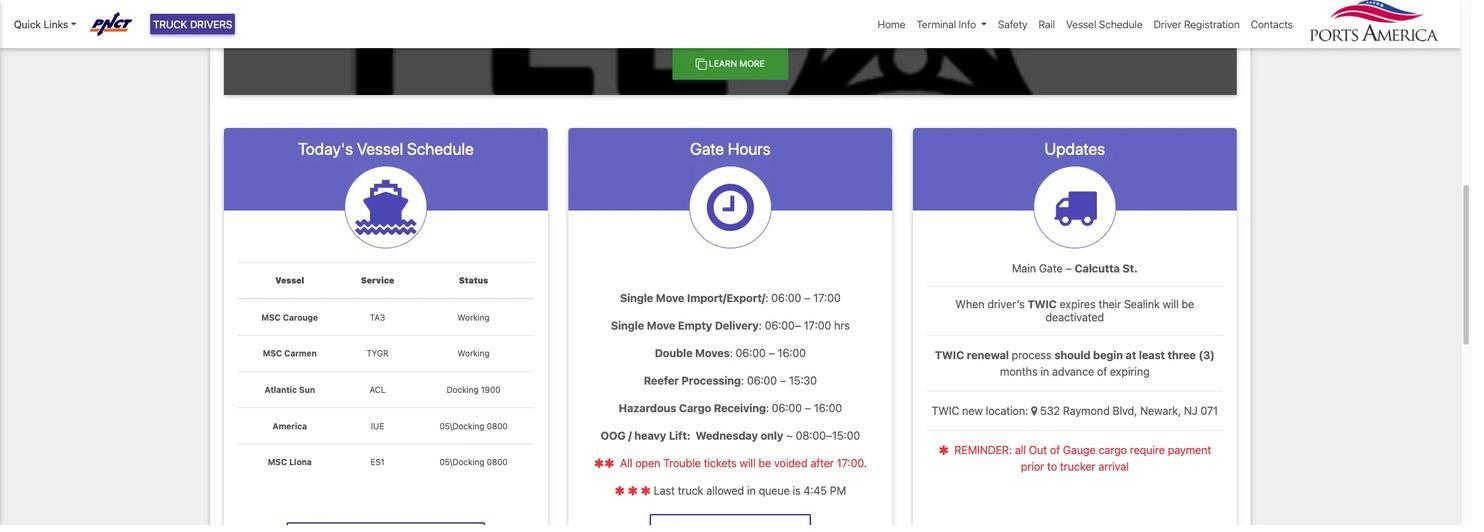 Task type: vqa. For each thing, say whether or not it's contained in the screenshot.


Task type: describe. For each thing, give the bounding box(es) containing it.
1 horizontal spatial vessel
[[357, 139, 403, 158]]

reefer processing : 06:00 – 15:30
[[644, 375, 817, 387]]

all
[[1015, 445, 1026, 457]]

532
[[1040, 405, 1060, 418]]

hazardous
[[619, 402, 676, 415]]

rail link
[[1033, 11, 1061, 38]]

0 vertical spatial schedule
[[1099, 18, 1143, 30]]

071
[[1201, 405, 1218, 418]]

sealink
[[1124, 298, 1160, 311]]

clone image
[[696, 58, 707, 69]]

expires their sealink will be deactivated
[[1046, 298, 1194, 324]]

working for ta3
[[458, 313, 490, 323]]

payment
[[1168, 445, 1211, 457]]

voided
[[774, 457, 808, 470]]

: up only
[[766, 402, 769, 415]]

pm
[[830, 485, 846, 497]]

gate hours
[[690, 139, 771, 158]]

06:00 up 06:00–
[[771, 292, 801, 304]]

driver's
[[988, 298, 1025, 311]]

serviced
[[704, 7, 747, 20]]

0 vertical spatial of
[[657, 7, 667, 20]]

1 vertical spatial will
[[740, 457, 756, 470]]

1 vertical spatial 16:00
[[814, 402, 842, 415]]

info
[[959, 18, 976, 30]]

truck
[[153, 18, 187, 30]]

only
[[761, 430, 783, 442]]

: up receiving
[[741, 375, 744, 387]]

at inside twic renewal process should begin  at least three (3) months in advance of expiring
[[1126, 350, 1136, 362]]

advance
[[1052, 366, 1094, 378]]

receiving
[[714, 402, 766, 415]]

quick links link
[[14, 17, 76, 32]]

oog / heavy lift:  wednesday only ~ 08:00–15:00
[[601, 430, 860, 442]]

when
[[750, 7, 777, 20]]

driver
[[1154, 18, 1182, 30]]

driver registration
[[1154, 18, 1240, 30]]

reefer
[[644, 375, 679, 387]]

of inside twic renewal process should begin  at least three (3) months in advance of expiring
[[1097, 366, 1107, 378]]

learn
[[709, 59, 737, 69]]

vessel for vessel schedule
[[1066, 18, 1096, 30]]

/
[[628, 430, 632, 442]]

msc carmen
[[263, 349, 317, 359]]

atlantic
[[265, 385, 297, 396]]

double
[[655, 347, 693, 359]]

vessel schedule
[[1066, 18, 1143, 30]]

moves
[[695, 347, 730, 359]]

working for tygr
[[458, 349, 490, 359]]

truck drivers link
[[150, 14, 235, 35]]

become
[[554, 7, 595, 20]]

06:00 up receiving
[[747, 375, 777, 387]]

america
[[273, 421, 307, 432]]

: down single move empty delivery : 06:00– 17:00 hrs
[[730, 347, 733, 359]]

heavy
[[634, 430, 666, 442]]

import/export/
[[687, 292, 765, 304]]

today's vessel schedule
[[298, 139, 474, 158]]

delivery
[[715, 320, 759, 332]]

reminder:
[[955, 445, 1012, 457]]

06:00 up ~
[[772, 402, 802, 415]]

wednesday
[[696, 430, 758, 442]]

driver registration link
[[1148, 11, 1245, 38]]

open
[[635, 457, 661, 470]]

1 vertical spatial be
[[759, 457, 771, 470]]

twic renewal process should begin  at least three (3) months in advance of expiring
[[935, 350, 1215, 378]]

main
[[1012, 262, 1036, 275]]

terminal info link
[[911, 11, 993, 38]]

three
[[1168, 350, 1196, 362]]

safety
[[998, 18, 1028, 30]]

0800 for iue
[[487, 421, 508, 432]]

renewal
[[967, 350, 1009, 362]]

expires
[[1060, 298, 1096, 311]]

msc for msc carmen
[[263, 349, 282, 359]]

es1
[[371, 458, 385, 468]]

contacts
[[1251, 18, 1293, 30]]

0 horizontal spatial schedule
[[407, 139, 474, 158]]

0 horizontal spatial at
[[845, 7, 854, 20]]

4:45
[[804, 485, 827, 497]]

new
[[962, 405, 983, 418]]

rail
[[1039, 18, 1055, 30]]

0 horizontal spatial in
[[747, 485, 756, 497]]

0 vertical spatial gate
[[690, 139, 724, 158]]

today's
[[298, 139, 353, 158]]

terminal info
[[917, 18, 976, 30]]

~
[[786, 430, 793, 442]]

all open trouble tickets will be voided after 17:00.
[[617, 457, 867, 470]]

raymond
[[1063, 405, 1110, 418]]

08:00–15:00
[[796, 430, 860, 442]]

reminder: all out of gauge cargo require payment prior to trucker arrival
[[955, 445, 1211, 474]]

vessel schedule link
[[1061, 11, 1148, 38]]

should
[[1055, 350, 1091, 362]]

all
[[620, 457, 632, 470]]

last truck allowed in queue is 4:45 pm
[[654, 485, 846, 497]]

truck
[[678, 485, 703, 497]]

0 vertical spatial 16:00
[[778, 347, 806, 359]]

trucks
[[670, 7, 701, 20]]

learn more link
[[672, 48, 789, 80]]

05\docking 0800 for es1
[[440, 458, 508, 468]]

05\docking 0800 for iue
[[440, 421, 508, 432]]

arrival
[[1099, 461, 1129, 474]]

17:00 for 06:00–
[[804, 320, 831, 332]]

st.
[[1123, 262, 1138, 275]]

expiring
[[1110, 366, 1150, 378]]

contacts link
[[1245, 11, 1299, 38]]



Task type: locate. For each thing, give the bounding box(es) containing it.
single for single move empty delivery : 06:00– 17:00 hrs
[[611, 320, 644, 332]]

gauge
[[1063, 445, 1096, 457]]

atlantic sun
[[265, 385, 315, 396]]

hours
[[728, 139, 771, 158]]

1 horizontal spatial gate
[[1039, 262, 1063, 275]]

of right set
[[657, 7, 667, 20]]

begin
[[1093, 350, 1123, 362]]

0 vertical spatial 17:00
[[813, 292, 841, 304]]

1 horizontal spatial in
[[1041, 366, 1049, 378]]

single move import/export/ : 06:00 – 17:00
[[620, 292, 841, 304]]

msc
[[262, 313, 281, 323], [263, 349, 282, 359], [268, 458, 287, 468]]

terminal
[[917, 18, 956, 30]]

twic left new
[[932, 405, 959, 418]]

1 working from the top
[[458, 313, 490, 323]]

1 vertical spatial vessel
[[357, 139, 403, 158]]

twic up deactivated
[[1028, 298, 1057, 311]]

0 vertical spatial vessel
[[1066, 18, 1096, 30]]

iue
[[371, 421, 384, 432]]

working down status
[[458, 313, 490, 323]]

be
[[1182, 298, 1194, 311], [759, 457, 771, 470]]

registration
[[1184, 18, 1240, 30]]

in inside twic renewal process should begin  at least three (3) months in advance of expiring
[[1041, 366, 1049, 378]]

1 vertical spatial working
[[458, 349, 490, 359]]

17:00
[[813, 292, 841, 304], [804, 320, 831, 332]]

twic left renewal on the right of the page
[[935, 350, 964, 362]]

working
[[458, 313, 490, 323], [458, 349, 490, 359]]

docking 1900
[[447, 385, 501, 396]]

tickets
[[704, 457, 737, 470]]

docking
[[447, 385, 479, 396]]

1 vertical spatial 05\docking 0800
[[440, 458, 508, 468]]

nj
[[1184, 405, 1198, 418]]

set
[[639, 7, 654, 20]]

vessel right today's
[[357, 139, 403, 158]]

will right 'tickets'
[[740, 457, 756, 470]]

0 horizontal spatial will
[[740, 457, 756, 470]]

trouble
[[663, 457, 701, 470]]

move for import/export/
[[656, 292, 684, 304]]

when
[[956, 298, 985, 311]]

1900
[[481, 385, 501, 396]]

will right sealink in the right of the page
[[1163, 298, 1179, 311]]

learn more
[[709, 59, 765, 69]]

0 horizontal spatial of
[[657, 7, 667, 20]]

1 vertical spatial move
[[647, 320, 675, 332]]

twic
[[1028, 298, 1057, 311], [935, 350, 964, 362], [932, 405, 959, 418]]

05\docking
[[440, 421, 484, 432], [440, 458, 484, 468]]

vessel up "msc carouge"
[[275, 276, 304, 286]]

queue
[[759, 485, 790, 497]]

0800 for es1
[[487, 458, 508, 468]]

0 vertical spatial in
[[1041, 366, 1049, 378]]

at
[[845, 7, 854, 20], [1126, 350, 1136, 362]]

ta3
[[370, 313, 385, 323]]

2 vertical spatial vessel
[[275, 276, 304, 286]]

move up the empty
[[656, 292, 684, 304]]

0 horizontal spatial vessel
[[275, 276, 304, 286]]

2 horizontal spatial vessel
[[1066, 18, 1096, 30]]

0 horizontal spatial 16:00
[[778, 347, 806, 359]]

: left 06:00–
[[759, 320, 762, 332]]

1 horizontal spatial at
[[1126, 350, 1136, 362]]

their
[[1099, 298, 1121, 311]]

2 vertical spatial msc
[[268, 458, 287, 468]]

trucker
[[1060, 461, 1096, 474]]

quick
[[14, 18, 41, 30]]

home
[[878, 18, 906, 30]]

2 0800 from the top
[[487, 458, 508, 468]]

17:00 up hrs
[[813, 292, 841, 304]]

of up the to
[[1050, 445, 1060, 457]]

1 05\docking 0800 from the top
[[440, 421, 508, 432]]

1 vertical spatial twic
[[935, 350, 964, 362]]

1 horizontal spatial schedule
[[1099, 18, 1143, 30]]

first
[[617, 7, 636, 20]]

(3)
[[1199, 350, 1215, 362]]

1 vertical spatial at
[[1126, 350, 1136, 362]]

move up double
[[647, 320, 675, 332]]

msc llona
[[268, 458, 312, 468]]

0 vertical spatial working
[[458, 313, 490, 323]]

twic for renewal
[[935, 350, 964, 362]]

1 horizontal spatial will
[[1163, 298, 1179, 311]]

0 horizontal spatial gate
[[690, 139, 724, 158]]

06:00 down delivery
[[736, 347, 766, 359]]

vessel for vessel
[[275, 276, 304, 286]]

main gate – calcutta st.
[[1012, 262, 1138, 275]]

in left queue on the right bottom of the page
[[747, 485, 756, 497]]

532 raymond blvd, newark, nj 071
[[1040, 405, 1218, 418]]

msc for msc llona
[[268, 458, 287, 468]]

1 horizontal spatial of
[[1050, 445, 1060, 457]]

allowed
[[706, 485, 744, 497]]

double moves : 06:00 – 16:00
[[655, 347, 806, 359]]

0 vertical spatial be
[[1182, 298, 1194, 311]]

1 horizontal spatial 16:00
[[814, 402, 842, 415]]

at right opens
[[845, 7, 854, 20]]

: up 06:00–
[[765, 292, 769, 304]]

16:00
[[778, 347, 806, 359], [814, 402, 842, 415]]

be left voided
[[759, 457, 771, 470]]

require
[[1130, 445, 1165, 457]]

0 vertical spatial 05\docking 0800
[[440, 421, 508, 432]]

will inside "expires their sealink will be deactivated"
[[1163, 298, 1179, 311]]

1 vertical spatial 05\docking
[[440, 458, 484, 468]]

17:00 for –
[[813, 292, 841, 304]]

1 vertical spatial gate
[[1039, 262, 1063, 275]]

vessel right rail
[[1066, 18, 1096, 30]]

in
[[1041, 366, 1049, 378], [747, 485, 756, 497]]

twic for new
[[932, 405, 959, 418]]

1 0800 from the top
[[487, 421, 508, 432]]

2 working from the top
[[458, 349, 490, 359]]

0 vertical spatial at
[[845, 7, 854, 20]]

msc for msc carouge
[[262, 313, 281, 323]]

of inside reminder: all out of gauge cargo require payment prior to trucker arrival
[[1050, 445, 1060, 457]]

of down begin
[[1097, 366, 1107, 378]]

msc left 'llona'
[[268, 458, 287, 468]]

17:00 left hrs
[[804, 320, 831, 332]]

single
[[620, 292, 653, 304], [611, 320, 644, 332]]

0 vertical spatial will
[[1163, 298, 1179, 311]]

2 05\docking from the top
[[440, 458, 484, 468]]

in down process
[[1041, 366, 1049, 378]]

safety link
[[993, 11, 1033, 38]]

move for empty
[[647, 320, 675, 332]]

1 vertical spatial in
[[747, 485, 756, 497]]

0 horizontal spatial be
[[759, 457, 771, 470]]

carmen
[[284, 349, 317, 359]]

05\docking for es1
[[440, 458, 484, 468]]

cargo
[[679, 402, 711, 415]]

1 vertical spatial single
[[611, 320, 644, 332]]

deactivated
[[1046, 312, 1104, 324]]

2 vertical spatial twic
[[932, 405, 959, 418]]

1 vertical spatial of
[[1097, 366, 1107, 378]]

15:30
[[789, 375, 817, 387]]

when driver's twic
[[956, 298, 1057, 311]]

llona
[[289, 458, 312, 468]]

1 05\docking from the top
[[440, 421, 484, 432]]

links
[[44, 18, 68, 30]]

status
[[459, 276, 488, 286]]

16:00 down 06:00–
[[778, 347, 806, 359]]

out
[[1029, 445, 1047, 457]]

be inside "expires their sealink will be deactivated"
[[1182, 298, 1194, 311]]

schedule
[[1099, 18, 1143, 30], [407, 139, 474, 158]]

more
[[740, 59, 765, 69]]

be right sealink in the right of the page
[[1182, 298, 1194, 311]]

twic inside twic renewal process should begin  at least three (3) months in advance of expiring
[[935, 350, 964, 362]]

updates
[[1045, 139, 1105, 158]]

1 horizontal spatial be
[[1182, 298, 1194, 311]]

0 vertical spatial 0800
[[487, 421, 508, 432]]

2 horizontal spatial of
[[1097, 366, 1107, 378]]

calcutta
[[1075, 262, 1120, 275]]

working up docking 1900
[[458, 349, 490, 359]]

06:00–
[[765, 320, 801, 332]]

0 vertical spatial twic
[[1028, 298, 1057, 311]]

1 vertical spatial 17:00
[[804, 320, 831, 332]]

hrs
[[834, 320, 850, 332]]

msc left the carmen
[[263, 349, 282, 359]]

0 vertical spatial single
[[620, 292, 653, 304]]

2 05\docking 0800 from the top
[[440, 458, 508, 468]]

single for single move import/export/ : 06:00 – 17:00
[[620, 292, 653, 304]]

1 vertical spatial schedule
[[407, 139, 474, 158]]

truck drivers
[[153, 18, 232, 30]]

1 vertical spatial msc
[[263, 349, 282, 359]]

quick links
[[14, 18, 68, 30]]

16:00 up the 08:00–15:00
[[814, 402, 842, 415]]

at up expiring
[[1126, 350, 1136, 362]]

carouge
[[283, 313, 318, 323]]

become the first set of trucks serviced when pnct opens at 06:00am.
[[554, 7, 907, 20]]

0 vertical spatial msc
[[262, 313, 281, 323]]

05\docking for iue
[[440, 421, 484, 432]]

gate left hours
[[690, 139, 724, 158]]

msc left carouge
[[262, 313, 281, 323]]

the
[[598, 7, 614, 20]]

0 vertical spatial move
[[656, 292, 684, 304]]

2 vertical spatial of
[[1050, 445, 1060, 457]]

single move empty delivery : 06:00– 17:00 hrs
[[611, 320, 850, 332]]

drivers
[[190, 18, 232, 30]]

1 vertical spatial 0800
[[487, 458, 508, 468]]

gate right the main
[[1039, 262, 1063, 275]]

0 vertical spatial 05\docking
[[440, 421, 484, 432]]

sun
[[299, 385, 315, 396]]



